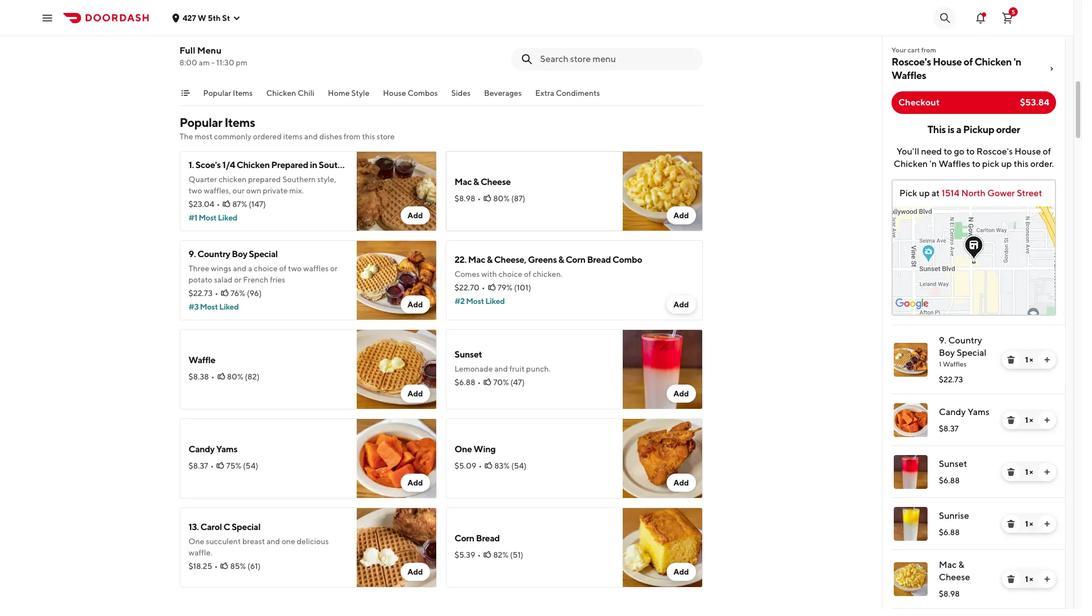 Task type: locate. For each thing, give the bounding box(es) containing it.
1 horizontal spatial this
[[1014, 158, 1029, 169]]

remove item from cart image for 9. country boy special
[[1007, 355, 1016, 364]]

• up #3 most liked
[[215, 289, 218, 298]]

add for corn bread
[[674, 567, 689, 576]]

country inside 9. country boy special 1 waffles
[[949, 335, 983, 346]]

1 vertical spatial or
[[234, 275, 242, 284]]

2 vertical spatial remove item from cart image
[[1007, 468, 1016, 477]]

remove item from cart image
[[1007, 519, 1016, 528], [1007, 575, 1016, 584]]

0 horizontal spatial candy yams image
[[357, 418, 437, 499]]

up right pick
[[1002, 158, 1013, 169]]

0 vertical spatial $22.73
[[189, 289, 213, 298]]

and up 70%
[[495, 364, 508, 373]]

commonly
[[214, 132, 252, 141]]

liked for boy
[[219, 302, 239, 311]]

two inside 1. scoe's 1/4 chicken prepared in southern style quarter chicken prepared southern style, two waffles, our own private mix.
[[189, 186, 202, 195]]

chicken inside roscoe's house of chicken 'n waffles
[[975, 56, 1012, 68]]

waffle.
[[189, 548, 212, 557]]

$5.39
[[455, 550, 476, 559]]

• right $5.09
[[479, 461, 482, 470]]

map region
[[822, 122, 1083, 411]]

popular inside popular items the most commonly ordered items and dishes from this store
[[180, 115, 222, 130]]

(54) for yams
[[243, 461, 258, 470]]

0 vertical spatial two
[[189, 186, 202, 195]]

country for 9. country boy special 1 waffles
[[949, 335, 983, 346]]

1 vertical spatial 80%
[[227, 372, 244, 381]]

from right dishes
[[344, 132, 361, 141]]

candy yams
[[940, 407, 990, 417], [189, 444, 238, 455]]

(54) right 83%
[[512, 461, 527, 470]]

country inside 9. country boy special three wings and a choice of two waffles or potato salad or french fries
[[198, 249, 230, 259]]

• for $8.98 •
[[478, 194, 481, 203]]

1 vertical spatial cheese
[[940, 572, 971, 583]]

to right go
[[967, 146, 975, 157]]

1 vertical spatial $8.98
[[940, 589, 960, 598]]

your
[[892, 46, 907, 54]]

sunset inside sunset lemonade and fruit punch.
[[455, 349, 482, 360]]

'n inside the 'you'll need to go to roscoe's house of chicken 'n waffles to pick up this order.'
[[930, 158, 937, 169]]

9. country boy special image
[[357, 240, 437, 320], [894, 343, 928, 377]]

1 vertical spatial sunset
[[940, 459, 968, 469]]

0 vertical spatial 80%
[[494, 194, 510, 203]]

1 horizontal spatial $22.73
[[940, 375, 964, 384]]

• for $22.70 •
[[482, 283, 485, 292]]

× for sunset
[[1030, 468, 1034, 477]]

9. inside 9. country boy special 1 waffles
[[940, 335, 947, 346]]

waffles inside roscoe's house of chicken 'n waffles
[[892, 69, 927, 81]]

candy yams image
[[894, 403, 928, 437], [357, 418, 437, 499]]

add button for mac & cheese
[[667, 206, 696, 224]]

1 horizontal spatial boy
[[940, 347, 956, 358]]

sides
[[452, 89, 471, 98]]

0 vertical spatial bread
[[587, 254, 611, 265]]

$22.73
[[189, 289, 213, 298], [940, 375, 964, 384]]

1 horizontal spatial 80%
[[494, 194, 510, 203]]

corn right greens
[[566, 254, 586, 265]]

0 vertical spatial country
[[198, 249, 230, 259]]

4 1 × from the top
[[1026, 519, 1034, 528]]

0 vertical spatial 9. country boy special image
[[357, 240, 437, 320]]

427 w 5th st
[[183, 13, 230, 22]]

from right cart
[[922, 46, 937, 54]]

popular up most
[[180, 115, 222, 130]]

0 vertical spatial sunset image
[[623, 329, 703, 409]]

1 horizontal spatial roscoe's
[[977, 146, 1014, 157]]

0 vertical spatial waffles
[[892, 69, 927, 81]]

remove item from cart image
[[1007, 355, 1016, 364], [1007, 416, 1016, 425], [1007, 468, 1016, 477]]

liked
[[218, 213, 237, 222], [486, 297, 505, 306], [219, 302, 239, 311]]

• right $5.39
[[478, 550, 481, 559]]

0 vertical spatial special
[[249, 249, 278, 259]]

items for popular items
[[233, 89, 253, 98]]

•
[[478, 194, 481, 203], [217, 200, 220, 209], [482, 283, 485, 292], [215, 289, 218, 298], [211, 372, 215, 381], [478, 378, 481, 387], [211, 461, 214, 470], [479, 461, 482, 470], [478, 550, 481, 559], [215, 562, 218, 571]]

roscoe's down cart
[[892, 56, 932, 68]]

2 vertical spatial $6.88
[[940, 528, 960, 537]]

most down $22.70 •
[[466, 297, 484, 306]]

0 vertical spatial sunset
[[455, 349, 482, 360]]

and inside popular items the most commonly ordered items and dishes from this store
[[304, 132, 318, 141]]

choice inside 9. country boy special three wings and a choice of two waffles or potato salad or french fries
[[254, 264, 278, 273]]

north
[[962, 188, 986, 199]]

(61)
[[248, 562, 261, 571]]

1 × for sunrise
[[1026, 519, 1034, 528]]

85% (61)
[[230, 562, 261, 571]]

• for $8.38 •
[[211, 372, 215, 381]]

• down waffles,
[[217, 200, 220, 209]]

mac & cheese up $8.98 • at the top
[[455, 177, 511, 187]]

boy inside 9. country boy special 1 waffles
[[940, 347, 956, 358]]

• right the $8.38
[[211, 372, 215, 381]]

mac up $8.98 • at the top
[[455, 177, 472, 187]]

'n inside roscoe's house of chicken 'n waffles
[[1014, 56, 1022, 68]]

and right items
[[304, 132, 318, 141]]

house left combos
[[383, 89, 406, 98]]

mac & cheese image
[[623, 151, 703, 231], [894, 562, 928, 596]]

0 vertical spatial style
[[352, 89, 370, 98]]

1 remove item from cart image from the top
[[1007, 355, 1016, 364]]

1 horizontal spatial two
[[288, 264, 302, 273]]

(54)
[[243, 461, 258, 470], [512, 461, 527, 470]]

0 horizontal spatial mac & cheese
[[455, 177, 511, 187]]

$8.37 for $8.37 •
[[189, 461, 208, 470]]

0 vertical spatial popular
[[203, 89, 231, 98]]

special inside 13. carol c special one succulent breast and one delicious waffle.
[[232, 522, 261, 532]]

$6.88 down lemonade
[[455, 378, 476, 387]]

full menu 8:00 am - 11:30 pm
[[180, 45, 248, 67]]

fruit
[[510, 364, 525, 373]]

$8.37
[[940, 424, 959, 433], [189, 461, 208, 470]]

remove item from cart image for candy yams
[[1007, 416, 1016, 425]]

house inside the 'you'll need to go to roscoe's house of chicken 'n waffles to pick up this order.'
[[1015, 146, 1042, 157]]

popular inside popular items button
[[203, 89, 231, 98]]

special for 13. carol c special
[[232, 522, 261, 532]]

2 × from the top
[[1030, 416, 1034, 425]]

0 horizontal spatial country
[[198, 249, 230, 259]]

add one to cart image for sunrise
[[1043, 519, 1052, 528]]

1 vertical spatial one
[[189, 537, 204, 546]]

0 vertical spatial yams
[[968, 407, 990, 417]]

• for $18.25 •
[[215, 562, 218, 571]]

southern up mix.
[[283, 175, 316, 184]]

waffles inside 9. country boy special 1 waffles
[[944, 360, 967, 368]]

and left "one"
[[267, 537, 280, 546]]

st
[[222, 13, 230, 22]]

remove item from cart image for sunrise
[[1007, 519, 1016, 528]]

popular items button
[[203, 87, 253, 105]]

× for 9. country boy special
[[1030, 355, 1034, 364]]

3 add one to cart image from the top
[[1043, 468, 1052, 477]]

$23.04
[[189, 200, 215, 209]]

this
[[362, 132, 375, 141], [1014, 158, 1029, 169]]

this left order.
[[1014, 158, 1029, 169]]

of inside 22. mac & cheese, greens & corn bread combo comes with choice of chicken.
[[524, 270, 532, 279]]

and right wings
[[233, 264, 247, 273]]

sides button
[[452, 87, 471, 105]]

chicken left chili
[[266, 89, 296, 98]]

this inside the 'you'll need to go to roscoe's house of chicken 'n waffles to pick up this order.'
[[1014, 158, 1029, 169]]

add button
[[401, 206, 430, 224], [667, 206, 696, 224], [401, 296, 430, 314], [667, 296, 696, 314], [401, 385, 430, 403], [667, 385, 696, 403], [401, 474, 430, 492], [667, 474, 696, 492], [401, 563, 430, 581], [667, 563, 696, 581]]

×
[[1030, 355, 1034, 364], [1030, 416, 1034, 425], [1030, 468, 1034, 477], [1030, 519, 1034, 528], [1030, 575, 1034, 584]]

'n up $53.84
[[1014, 56, 1022, 68]]

$8.38
[[189, 372, 209, 381]]

(101)
[[514, 283, 531, 292]]

0 vertical spatial remove item from cart image
[[1007, 355, 1016, 364]]

• for $5.39 •
[[478, 550, 481, 559]]

0 horizontal spatial $8.98
[[455, 194, 476, 203]]

chili
[[298, 89, 315, 98]]

or right waffles
[[330, 264, 338, 273]]

2 horizontal spatial house
[[1015, 146, 1042, 157]]

sunset up lemonade
[[455, 349, 482, 360]]

1 vertical spatial remove item from cart image
[[1007, 416, 1016, 425]]

1 horizontal spatial $8.37
[[940, 424, 959, 433]]

9.
[[189, 249, 196, 259], [940, 335, 947, 346]]

roscoe's up pick
[[977, 146, 1014, 157]]

roscoe's house of chicken 'n waffles link
[[892, 55, 1057, 82]]

up left at
[[920, 188, 930, 199]]

4 add one to cart image from the top
[[1043, 519, 1052, 528]]

choice up 79% (101)
[[499, 270, 523, 279]]

items up commonly
[[225, 115, 255, 130]]

1 remove item from cart image from the top
[[1007, 519, 1016, 528]]

comes
[[455, 270, 480, 279]]

from inside popular items the most commonly ordered items and dishes from this store
[[344, 132, 361, 141]]

2 vertical spatial waffles
[[944, 360, 967, 368]]

popular down -
[[203, 89, 231, 98]]

0 vertical spatial this
[[362, 132, 375, 141]]

1 vertical spatial house
[[383, 89, 406, 98]]

5 × from the top
[[1030, 575, 1034, 584]]

a
[[957, 124, 962, 135], [248, 264, 252, 273]]

1 for 9. country boy special
[[1026, 355, 1029, 364]]

1 vertical spatial boy
[[940, 347, 956, 358]]

sunset
[[455, 349, 482, 360], [940, 459, 968, 469]]

0 vertical spatial a
[[957, 124, 962, 135]]

style down store
[[358, 160, 378, 170]]

1 vertical spatial this
[[1014, 158, 1029, 169]]

80% for waffle
[[227, 372, 244, 381]]

sunset image
[[623, 329, 703, 409], [894, 455, 928, 489]]

chicken up prepared
[[237, 160, 270, 170]]

popular
[[203, 89, 231, 98], [180, 115, 222, 130]]

southern up style,
[[319, 160, 356, 170]]

1 vertical spatial items
[[225, 115, 255, 130]]

3 × from the top
[[1030, 468, 1034, 477]]

$8.98 for $8.98 •
[[455, 194, 476, 203]]

3 1 × from the top
[[1026, 468, 1034, 477]]

5 1 × from the top
[[1026, 575, 1034, 584]]

0 horizontal spatial this
[[362, 132, 375, 141]]

1 horizontal spatial country
[[949, 335, 983, 346]]

bread left "combo"
[[587, 254, 611, 265]]

sunset up sunrise
[[940, 459, 968, 469]]

open menu image
[[41, 11, 54, 25]]

5 add one to cart image from the top
[[1043, 575, 1052, 584]]

of inside 9. country boy special three wings and a choice of two waffles or potato salad or french fries
[[279, 264, 287, 273]]

own
[[246, 186, 261, 195]]

pm
[[236, 58, 248, 67]]

1 vertical spatial 9.
[[940, 335, 947, 346]]

0 vertical spatial southern
[[319, 160, 356, 170]]

82%
[[494, 550, 509, 559]]

1 horizontal spatial a
[[957, 124, 962, 135]]

• up #2 most liked
[[482, 283, 485, 292]]

mac right the '22.'
[[468, 254, 486, 265]]

& up $8.98 • at the top
[[474, 177, 479, 187]]

& right greens
[[559, 254, 564, 265]]

0 vertical spatial remove item from cart image
[[1007, 519, 1016, 528]]

greens
[[528, 254, 557, 265]]

items inside button
[[233, 89, 253, 98]]

store
[[377, 132, 395, 141]]

chicken
[[975, 56, 1012, 68], [266, 89, 296, 98], [894, 158, 929, 169], [237, 160, 270, 170]]

• for $23.04 •
[[217, 200, 220, 209]]

menu
[[197, 45, 222, 56]]

1 add one to cart image from the top
[[1043, 355, 1052, 364]]

1 horizontal spatial 9. country boy special image
[[894, 343, 928, 377]]

5
[[1012, 8, 1016, 15]]

mac inside list
[[940, 559, 957, 570]]

gower
[[988, 188, 1016, 199]]

$5.09
[[455, 461, 477, 470]]

go
[[955, 146, 965, 157]]

add one to cart image
[[1043, 355, 1052, 364], [1043, 416, 1052, 425], [1043, 468, 1052, 477], [1043, 519, 1052, 528], [1043, 575, 1052, 584]]

add for waffle
[[408, 389, 423, 398]]

1 vertical spatial 9. country boy special image
[[894, 343, 928, 377]]

two down 'quarter'
[[189, 186, 202, 195]]

popular items
[[203, 89, 253, 98]]

0 horizontal spatial yams
[[216, 444, 238, 455]]

• left 75%
[[211, 461, 214, 470]]

roscoe's inside roscoe's house of chicken 'n waffles
[[892, 56, 932, 68]]

1 × for candy yams
[[1026, 416, 1034, 425]]

a up french
[[248, 264, 252, 273]]

1 horizontal spatial bread
[[587, 254, 611, 265]]

with
[[482, 270, 497, 279]]

waffles for roscoe's
[[892, 69, 927, 81]]

add button for candy yams
[[401, 474, 430, 492]]

beverages
[[484, 89, 522, 98]]

0 horizontal spatial cheese
[[481, 177, 511, 187]]

• for $8.37 •
[[211, 461, 214, 470]]

2 vertical spatial special
[[232, 522, 261, 532]]

cheese,
[[494, 254, 527, 265]]

1/4
[[222, 160, 235, 170]]

1 vertical spatial bread
[[476, 533, 500, 544]]

combo
[[613, 254, 643, 265]]

mac
[[455, 177, 472, 187], [468, 254, 486, 265], [940, 559, 957, 570]]

87% (147)
[[232, 200, 266, 209]]

• right $18.25
[[215, 562, 218, 571]]

add one to cart image for sunset
[[1043, 468, 1052, 477]]

succulent
[[206, 537, 241, 546]]

add button for one wing
[[667, 474, 696, 492]]

76% (96)
[[231, 289, 262, 298]]

1 vertical spatial remove item from cart image
[[1007, 575, 1016, 584]]

$6.88 down sunrise
[[940, 528, 960, 537]]

• down lemonade
[[478, 378, 481, 387]]

0 vertical spatial corn
[[566, 254, 586, 265]]

0 vertical spatial from
[[922, 46, 937, 54]]

1 vertical spatial popular
[[180, 115, 222, 130]]

country for 9. country boy special three wings and a choice of two waffles or potato salad or french fries
[[198, 249, 230, 259]]

4 × from the top
[[1030, 519, 1034, 528]]

3 remove item from cart image from the top
[[1007, 468, 1016, 477]]

or up 76%
[[234, 275, 242, 284]]

0 horizontal spatial $22.73
[[189, 289, 213, 298]]

1 (54) from the left
[[243, 461, 258, 470]]

to left go
[[944, 146, 953, 157]]

1 vertical spatial from
[[344, 132, 361, 141]]

extra condiments button
[[536, 87, 600, 105]]

boy
[[232, 249, 247, 259], [940, 347, 956, 358]]

home style button
[[328, 87, 370, 105]]

style right "home"
[[352, 89, 370, 98]]

mac inside 22. mac & cheese, greens & corn bread combo comes with choice of chicken.
[[468, 254, 486, 265]]

and inside 9. country boy special three wings and a choice of two waffles or potato salad or french fries
[[233, 264, 247, 273]]

$22.73 for $22.73
[[940, 375, 964, 384]]

most down $22.73 • in the left of the page
[[200, 302, 218, 311]]

candy
[[940, 407, 967, 417], [189, 444, 215, 455]]

0 horizontal spatial from
[[344, 132, 361, 141]]

list
[[883, 325, 1066, 609]]

0 horizontal spatial 'n
[[930, 158, 937, 169]]

#1
[[189, 213, 197, 222]]

corn up $5.39
[[455, 533, 475, 544]]

this
[[928, 124, 946, 135]]

1 horizontal spatial choice
[[499, 270, 523, 279]]

1 horizontal spatial candy yams
[[940, 407, 990, 417]]

1 horizontal spatial candy yams image
[[894, 403, 928, 437]]

2 add one to cart image from the top
[[1043, 416, 1052, 425]]

add for candy yams
[[408, 478, 423, 487]]

$22.73 down 9. country boy special 1 waffles
[[940, 375, 964, 384]]

one up $5.09
[[455, 444, 472, 455]]

• left the 80% (87)
[[478, 194, 481, 203]]

boy for 9. country boy special three wings and a choice of two waffles or potato salad or french fries
[[232, 249, 247, 259]]

80% left (82) on the left of page
[[227, 372, 244, 381]]

combos
[[408, 89, 438, 98]]

0 vertical spatial or
[[330, 264, 338, 273]]

0 horizontal spatial mac & cheese image
[[623, 151, 703, 231]]

2 remove item from cart image from the top
[[1007, 575, 1016, 584]]

one up waffle.
[[189, 537, 204, 546]]

southern
[[319, 160, 356, 170], [283, 175, 316, 184]]

0 vertical spatial mac & cheese image
[[623, 151, 703, 231]]

most down the "$23.04 •"
[[199, 213, 217, 222]]

75% (54)
[[226, 461, 258, 470]]

corn inside 22. mac & cheese, greens & corn bread combo comes with choice of chicken.
[[566, 254, 586, 265]]

waffles for 9.
[[944, 360, 967, 368]]

1 vertical spatial mac & cheese
[[940, 559, 971, 583]]

0 vertical spatial house
[[934, 56, 963, 68]]

2 (54) from the left
[[512, 461, 527, 470]]

sunset for sunset
[[940, 459, 968, 469]]

1 horizontal spatial candy
[[940, 407, 967, 417]]

mac & cheese inside list
[[940, 559, 971, 583]]

add button for waffle
[[401, 385, 430, 403]]

0 horizontal spatial sunset
[[455, 349, 482, 360]]

items down pm
[[233, 89, 253, 98]]

83%
[[495, 461, 510, 470]]

pick
[[900, 188, 918, 199]]

chicken inside 1. scoe's 1/4 chicken prepared in southern style quarter chicken prepared southern style, two waffles, our own private mix.
[[237, 160, 270, 170]]

mac & cheese down sunrise
[[940, 559, 971, 583]]

house down your cart from
[[934, 56, 963, 68]]

house up order.
[[1015, 146, 1042, 157]]

'n down need
[[930, 158, 937, 169]]

(54) right 75%
[[243, 461, 258, 470]]

boy for 9. country boy special 1 waffles
[[940, 347, 956, 358]]

bread up 82% at the bottom of the page
[[476, 533, 500, 544]]

add for mac & cheese
[[674, 211, 689, 220]]

from
[[922, 46, 937, 54], [344, 132, 361, 141]]

$22.73 down potato
[[189, 289, 213, 298]]

liked for &
[[486, 297, 505, 306]]

0 vertical spatial up
[[1002, 158, 1013, 169]]

chicken down notification bell image
[[975, 56, 1012, 68]]

79% (101)
[[498, 283, 531, 292]]

1 horizontal spatial house
[[934, 56, 963, 68]]

this left store
[[362, 132, 375, 141]]

$22.73 for $22.73 •
[[189, 289, 213, 298]]

1 for sunrise
[[1026, 519, 1029, 528]]

1 × from the top
[[1030, 355, 1034, 364]]

'n
[[1014, 56, 1022, 68], [930, 158, 937, 169]]

add button for 13. carol c special
[[401, 563, 430, 581]]

$18.25 •
[[189, 562, 218, 571]]

house inside roscoe's house of chicken 'n waffles
[[934, 56, 963, 68]]

choice
[[254, 264, 278, 273], [499, 270, 523, 279]]

two left waffles
[[288, 264, 302, 273]]

0 horizontal spatial boy
[[232, 249, 247, 259]]

pick up at 1514 north gower street
[[900, 188, 1043, 199]]

1 horizontal spatial yams
[[968, 407, 990, 417]]

2 remove item from cart image from the top
[[1007, 416, 1016, 425]]

1 inside 9. country boy special 1 waffles
[[940, 360, 942, 368]]

2 1 × from the top
[[1026, 416, 1034, 425]]

1 horizontal spatial mac & cheese
[[940, 559, 971, 583]]

1. scoe's 1/4 chicken prepared in southern style image
[[357, 151, 437, 231]]

special inside 9. country boy special 1 waffles
[[957, 347, 987, 358]]

9. inside 9. country boy special three wings and a choice of two waffles or potato salad or french fries
[[189, 249, 196, 259]]

1 vertical spatial mac & cheese image
[[894, 562, 928, 596]]

candy yams image for 75% (54)
[[357, 418, 437, 499]]

0 vertical spatial 9.
[[189, 249, 196, 259]]

liked down 76%
[[219, 302, 239, 311]]

liked down 79%
[[486, 297, 505, 306]]

boy inside 9. country boy special three wings and a choice of two waffles or potato salad or french fries
[[232, 249, 247, 259]]

mac down sunrise
[[940, 559, 957, 570]]

items inside popular items the most commonly ordered items and dishes from this store
[[225, 115, 255, 130]]

1 1 × from the top
[[1026, 355, 1034, 364]]

two
[[189, 186, 202, 195], [288, 264, 302, 273]]

chicken down you'll
[[894, 158, 929, 169]]

0 horizontal spatial choice
[[254, 264, 278, 273]]

0 horizontal spatial 80%
[[227, 372, 244, 381]]

most for scoe's
[[199, 213, 217, 222]]

$6.88 up sunrise
[[940, 476, 960, 485]]

1 vertical spatial two
[[288, 264, 302, 273]]

80%
[[494, 194, 510, 203], [227, 372, 244, 381]]

add button for 1. scoe's 1/4 chicken prepared in southern style
[[401, 206, 430, 224]]

1 vertical spatial sunset image
[[894, 455, 928, 489]]

potato
[[189, 275, 213, 284]]

0 horizontal spatial house
[[383, 89, 406, 98]]

0 horizontal spatial candy yams
[[189, 444, 238, 455]]

$22.70 •
[[455, 283, 485, 292]]

add
[[408, 211, 423, 220], [674, 211, 689, 220], [408, 300, 423, 309], [674, 300, 689, 309], [408, 389, 423, 398], [674, 389, 689, 398], [408, 478, 423, 487], [674, 478, 689, 487], [408, 567, 423, 576], [674, 567, 689, 576]]

#2 most liked
[[455, 297, 505, 306]]

80% left (87)
[[494, 194, 510, 203]]

three
[[189, 264, 209, 273]]

a right is
[[957, 124, 962, 135]]

waffle
[[189, 355, 216, 365]]

choice up french
[[254, 264, 278, 273]]

$8.98 for $8.98
[[940, 589, 960, 598]]

liked down 87%
[[218, 213, 237, 222]]

roscoe's inside the 'you'll need to go to roscoe's house of chicken 'n waffles to pick up this order.'
[[977, 146, 1014, 157]]

1 vertical spatial style
[[358, 160, 378, 170]]

items for popular items the most commonly ordered items and dishes from this store
[[225, 115, 255, 130]]

0 horizontal spatial (54)
[[243, 461, 258, 470]]

1 vertical spatial yams
[[216, 444, 238, 455]]



Task type: vqa. For each thing, say whether or not it's contained in the screenshot.
Hoagie inside $7.39 pepperoni no- bun hoagie
no



Task type: describe. For each thing, give the bounding box(es) containing it.
• for $5.09 •
[[479, 461, 482, 470]]

$18.25
[[189, 562, 212, 571]]

13. carol c special image
[[357, 508, 437, 588]]

quarter
[[189, 175, 217, 184]]

$22.73 •
[[189, 289, 218, 298]]

9. for 9. country boy special three wings and a choice of two waffles or potato salad or french fries
[[189, 249, 196, 259]]

salad
[[214, 275, 233, 284]]

Item Search search field
[[541, 53, 694, 65]]

order
[[997, 124, 1021, 135]]

bread inside 22. mac & cheese, greens & corn bread combo comes with choice of chicken.
[[587, 254, 611, 265]]

$8.37 •
[[189, 461, 214, 470]]

0 vertical spatial mac
[[455, 177, 472, 187]]

c
[[224, 522, 230, 532]]

street
[[1017, 188, 1043, 199]]

1 horizontal spatial or
[[330, 264, 338, 273]]

× for sunrise
[[1030, 519, 1034, 528]]

a inside 9. country boy special three wings and a choice of two waffles or potato salad or french fries
[[248, 264, 252, 273]]

waffle image
[[357, 329, 437, 409]]

am
[[199, 58, 210, 67]]

sunrise image
[[894, 507, 928, 541]]

list containing 9. country boy special
[[883, 325, 1066, 609]]

add for 1. scoe's 1/4 chicken prepared in southern style
[[408, 211, 423, 220]]

-
[[211, 58, 215, 67]]

style inside home style button
[[352, 89, 370, 98]]

notification bell image
[[975, 11, 988, 25]]

yams inside list
[[968, 407, 990, 417]]

chicken.
[[533, 270, 563, 279]]

× for candy yams
[[1030, 416, 1034, 425]]

0 vertical spatial mac & cheese
[[455, 177, 511, 187]]

add button for 9. country boy special
[[401, 296, 430, 314]]

add button for sunset
[[667, 385, 696, 403]]

candy yams image for 9.
[[894, 403, 928, 437]]

5th
[[208, 13, 221, 22]]

0 horizontal spatial up
[[920, 188, 930, 199]]

427 w 5th st button
[[171, 13, 242, 22]]

house combos
[[383, 89, 438, 98]]

chicken
[[219, 175, 247, 184]]

1. scoe's 1/4 chicken prepared in southern style quarter chicken prepared southern style, two waffles, our own private mix.
[[189, 160, 378, 195]]

• for $22.73 •
[[215, 289, 218, 298]]

one
[[282, 537, 295, 546]]

83% (54)
[[495, 461, 527, 470]]

add one to cart image for 9. country boy special
[[1043, 355, 1052, 364]]

#3 most liked
[[189, 302, 239, 311]]

add one to cart image for candy yams
[[1043, 416, 1052, 425]]

sunrise
[[940, 510, 970, 521]]

22.
[[455, 254, 467, 265]]

1 × for sunset
[[1026, 468, 1034, 477]]

most for mac
[[466, 297, 484, 306]]

$8.98 •
[[455, 194, 481, 203]]

extra condiments
[[536, 89, 600, 98]]

corn bread
[[455, 533, 500, 544]]

of inside the 'you'll need to go to roscoe's house of chicken 'n waffles to pick up this order.'
[[1044, 146, 1052, 157]]

0 horizontal spatial bread
[[476, 533, 500, 544]]

waffles inside the 'you'll need to go to roscoe's house of chicken 'n waffles to pick up this order.'
[[939, 158, 971, 169]]

liked for 1/4
[[218, 213, 237, 222]]

1514 north gower street link
[[940, 188, 1043, 199]]

chicken inside 'button'
[[266, 89, 296, 98]]

0 vertical spatial candy yams
[[940, 407, 990, 417]]

is
[[948, 124, 955, 135]]

80% (87)
[[494, 194, 526, 203]]

& down sunrise
[[959, 559, 965, 570]]

0 vertical spatial $6.88
[[455, 378, 476, 387]]

up inside the 'you'll need to go to roscoe's house of chicken 'n waffles to pick up this order.'
[[1002, 158, 1013, 169]]

1 for mac & cheese
[[1026, 575, 1029, 584]]

punch.
[[526, 364, 551, 373]]

8:00
[[180, 58, 197, 67]]

1514
[[942, 188, 960, 199]]

condiments
[[556, 89, 600, 98]]

chicken inside the 'you'll need to go to roscoe's house of chicken 'n waffles to pick up this order.'
[[894, 158, 929, 169]]

special for 9. country boy special
[[957, 347, 987, 358]]

french
[[243, 275, 269, 284]]

$8.37 for $8.37
[[940, 424, 959, 433]]

of inside roscoe's house of chicken 'n waffles
[[964, 56, 973, 68]]

$6.88 for sunset
[[940, 476, 960, 485]]

9. for 9. country boy special 1 waffles
[[940, 335, 947, 346]]

style inside 1. scoe's 1/4 chicken prepared in southern style quarter chicken prepared southern style, two waffles, our own private mix.
[[358, 160, 378, 170]]

house inside button
[[383, 89, 406, 98]]

$6.88 for sunrise
[[940, 528, 960, 537]]

waffles,
[[204, 186, 231, 195]]

$5.09 •
[[455, 461, 482, 470]]

13. carol c special one succulent breast and one delicious waffle.
[[189, 522, 329, 557]]

1 horizontal spatial sunset image
[[894, 455, 928, 489]]

0 horizontal spatial southern
[[283, 175, 316, 184]]

(47)
[[511, 378, 525, 387]]

(51)
[[510, 550, 524, 559]]

0 horizontal spatial corn
[[455, 533, 475, 544]]

to left pick
[[973, 158, 981, 169]]

one wing
[[455, 444, 496, 455]]

order.
[[1031, 158, 1055, 169]]

extra
[[536, 89, 555, 98]]

pickup
[[964, 124, 995, 135]]

$6.88 •
[[455, 378, 481, 387]]

sunset lemonade and fruit punch.
[[455, 349, 551, 373]]

style,
[[317, 175, 336, 184]]

chicken chili button
[[266, 87, 315, 105]]

this inside popular items the most commonly ordered items and dishes from this store
[[362, 132, 375, 141]]

& up with
[[487, 254, 493, 265]]

remove item from cart image for sunset
[[1007, 468, 1016, 477]]

$22.70
[[455, 283, 480, 292]]

popular for popular items
[[203, 89, 231, 98]]

scoe's
[[196, 160, 221, 170]]

corn bread image
[[623, 508, 703, 588]]

add for 13. carol c special
[[408, 567, 423, 576]]

ordered
[[253, 132, 282, 141]]

private
[[263, 186, 288, 195]]

(96)
[[247, 289, 262, 298]]

powered by google image
[[896, 298, 929, 310]]

• for $6.88 •
[[478, 378, 481, 387]]

and inside 13. carol c special one succulent breast and one delicious waffle.
[[267, 537, 280, 546]]

your cart from
[[892, 46, 937, 54]]

show menu categories image
[[181, 89, 190, 98]]

0 vertical spatial one
[[455, 444, 472, 455]]

× for mac & cheese
[[1030, 575, 1034, 584]]

$23.04 •
[[189, 200, 220, 209]]

home style
[[328, 89, 370, 98]]

5 items, open order cart image
[[1002, 11, 1015, 25]]

add for one wing
[[674, 478, 689, 487]]

1 horizontal spatial cheese
[[940, 572, 971, 583]]

0 horizontal spatial sunset image
[[623, 329, 703, 409]]

wing
[[474, 444, 496, 455]]

1 vertical spatial candy yams
[[189, 444, 238, 455]]

most for country
[[200, 302, 218, 311]]

mix.
[[289, 186, 304, 195]]

(54) for wing
[[512, 461, 527, 470]]

home
[[328, 89, 350, 98]]

80% for mac & cheese
[[494, 194, 510, 203]]

add for 9. country boy special
[[408, 300, 423, 309]]

add for sunset
[[674, 389, 689, 398]]

70%
[[494, 378, 509, 387]]

choice inside 22. mac & cheese, greens & corn bread combo comes with choice of chicken.
[[499, 270, 523, 279]]

9. country boy special three wings and a choice of two waffles or potato salad or french fries
[[189, 249, 338, 284]]

#1 most liked
[[189, 213, 237, 222]]

remove item from cart image for mac & cheese
[[1007, 575, 1016, 584]]

0 horizontal spatial candy
[[189, 444, 215, 455]]

our
[[233, 186, 245, 195]]

sunset for sunset lemonade and fruit punch.
[[455, 349, 482, 360]]

checkout
[[899, 97, 940, 108]]

you'll
[[897, 146, 920, 157]]

1 horizontal spatial from
[[922, 46, 937, 54]]

1 horizontal spatial southern
[[319, 160, 356, 170]]

prepared
[[248, 175, 281, 184]]

22. mac & cheese, greens & corn bread combo comes with choice of chicken.
[[455, 254, 643, 279]]

1 horizontal spatial mac & cheese image
[[894, 562, 928, 596]]

you'll need to go to roscoe's house of chicken 'n waffles to pick up this order.
[[894, 146, 1055, 169]]

70% (47)
[[494, 378, 525, 387]]

$53.84
[[1021, 97, 1050, 108]]

full
[[180, 45, 195, 56]]

1 for sunset
[[1026, 468, 1029, 477]]

most
[[195, 132, 213, 141]]

at
[[932, 188, 940, 199]]

popular items the most commonly ordered items and dishes from this store
[[180, 115, 395, 141]]

the
[[180, 132, 193, 141]]

80% (82)
[[227, 372, 260, 381]]

two inside 9. country boy special three wings and a choice of two waffles or potato salad or french fries
[[288, 264, 302, 273]]

$8.38 •
[[189, 372, 215, 381]]

one wing image
[[623, 418, 703, 499]]

special inside 9. country boy special three wings and a choice of two waffles or potato salad or french fries
[[249, 249, 278, 259]]

0 vertical spatial candy
[[940, 407, 967, 417]]

1 × for 9. country boy special
[[1026, 355, 1034, 364]]

need
[[922, 146, 943, 157]]

87%
[[232, 200, 247, 209]]

in
[[310, 160, 317, 170]]

waffles
[[303, 264, 329, 273]]

add button for corn bread
[[667, 563, 696, 581]]

0 horizontal spatial or
[[234, 275, 242, 284]]

and inside sunset lemonade and fruit punch.
[[495, 364, 508, 373]]

add one to cart image for mac & cheese
[[1043, 575, 1052, 584]]

one inside 13. carol c special one succulent breast and one delicious waffle.
[[189, 537, 204, 546]]

popular for popular items the most commonly ordered items and dishes from this store
[[180, 115, 222, 130]]

1 for candy yams
[[1026, 416, 1029, 425]]

1 × for mac & cheese
[[1026, 575, 1034, 584]]



